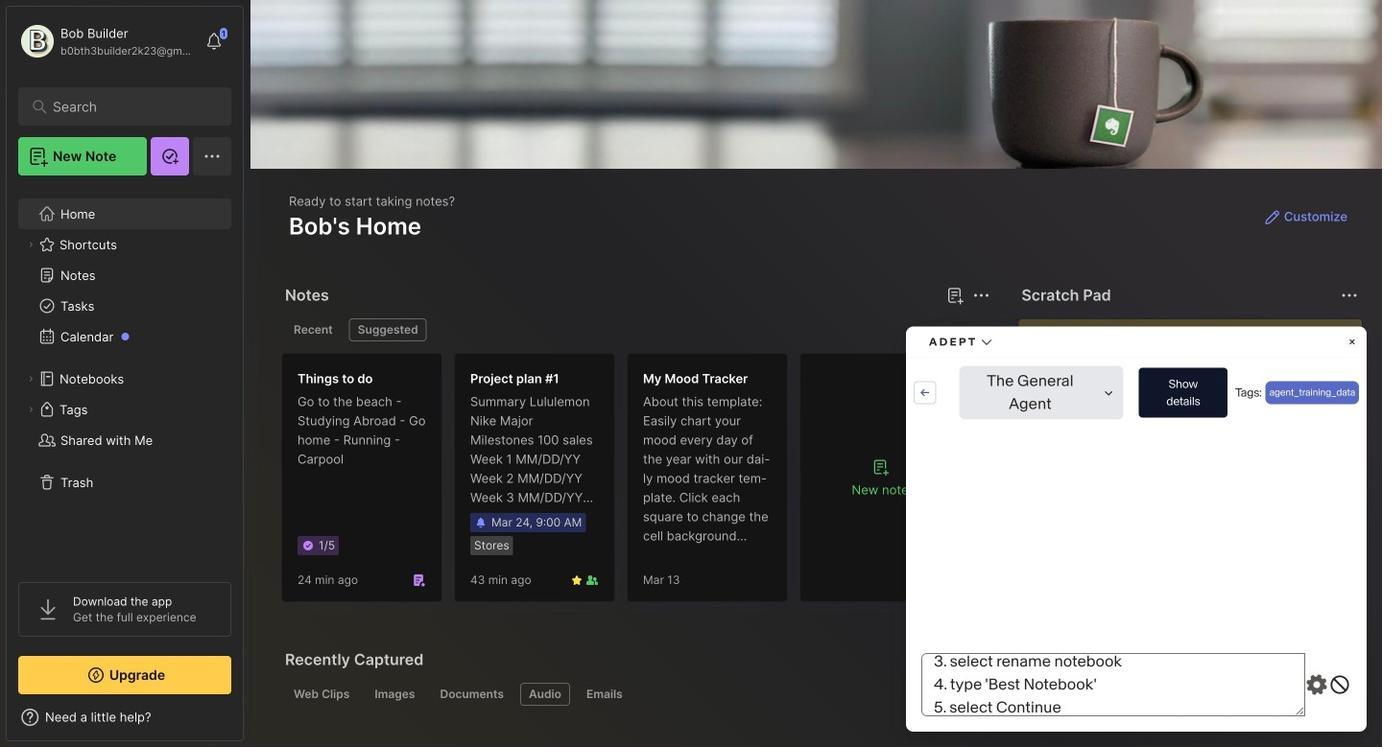 Task type: vqa. For each thing, say whether or not it's contained in the screenshot.
More actions and view options FIELD
no



Task type: describe. For each thing, give the bounding box(es) containing it.
Sort field
[[1087, 79, 1110, 102]]

click to collapse image
[[242, 712, 257, 735]]

Find Notebooks… text field
[[1119, 74, 1328, 106]]

WHAT'S NEW field
[[7, 703, 243, 734]]

Account field
[[18, 22, 196, 60]]

none search field inside main element
[[53, 95, 206, 118]]

More actions field
[[1333, 166, 1356, 189]]

Search text field
[[53, 98, 206, 116]]

sort options image
[[1087, 79, 1110, 102]]



Task type: locate. For each thing, give the bounding box(es) containing it.
tree
[[7, 187, 243, 566]]

row
[[265, 158, 1367, 197]]

arrow image
[[277, 171, 291, 185]]

expand notebooks image
[[25, 373, 36, 385]]

expand tags image
[[25, 404, 36, 416]]

more actions image
[[1333, 166, 1356, 189]]

tree inside main element
[[7, 187, 243, 566]]

main element
[[0, 0, 250, 748]]

None search field
[[53, 95, 206, 118]]



